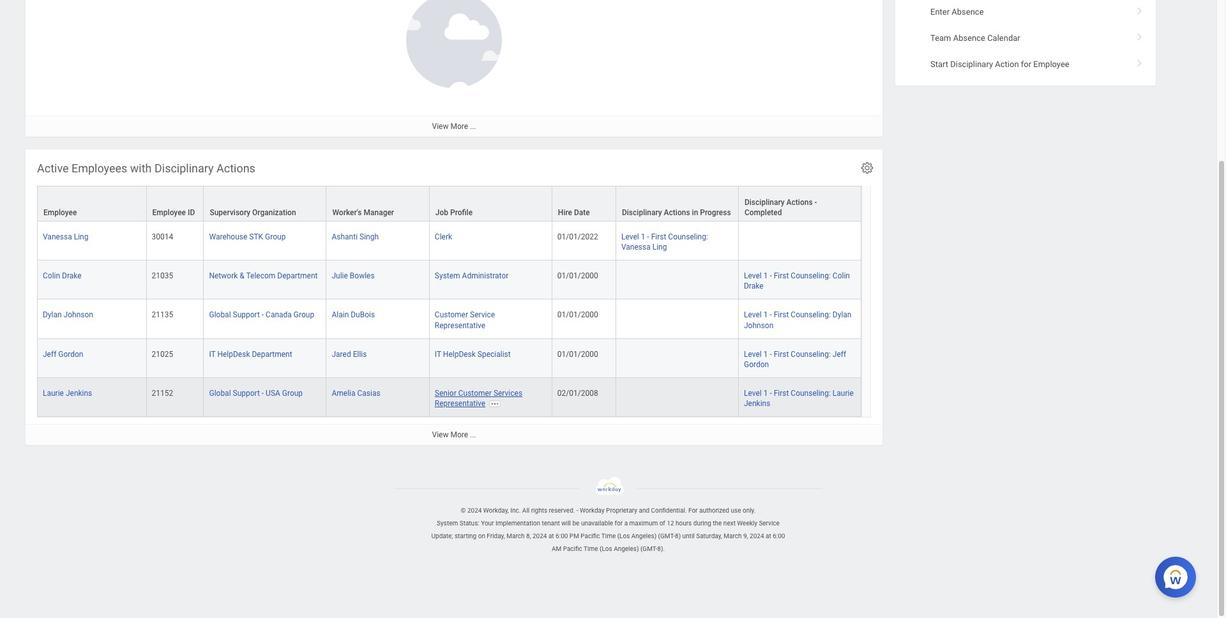 Task type: vqa. For each thing, say whether or not it's contained in the screenshot.
Enter Absence's chevron right image
yes



Task type: describe. For each thing, give the bounding box(es) containing it.
system administrator
[[435, 272, 509, 281]]

level 1 - first counseling: vanessa ling
[[622, 233, 708, 252]]

laurie inside level 1 - first counseling: laurie jenkins
[[833, 389, 854, 398]]

21035
[[152, 272, 173, 281]]

global for global support - usa group
[[209, 389, 231, 398]]

it helpdesk specialist link
[[435, 347, 511, 359]]

active employees with disciplinary actions element
[[26, 149, 883, 445]]

next
[[724, 520, 736, 527]]

employee for employee
[[43, 208, 77, 217]]

network & telecom department link
[[209, 269, 318, 281]]

enter absence link
[[896, 0, 1156, 25]]

proprietary
[[606, 507, 638, 514]]

helpdesk for specialist
[[443, 350, 476, 359]]

01/01/2000 for customer service representative
[[558, 311, 598, 320]]

workday assistant region
[[1156, 552, 1202, 598]]

first for drake
[[774, 272, 789, 281]]

8)
[[675, 533, 681, 540]]

laurie jenkins
[[43, 389, 92, 398]]

1 vertical spatial angeles)
[[614, 546, 639, 553]]

level for level 1 - first counseling: colin drake
[[744, 272, 762, 281]]

representative inside senior customer services representative
[[435, 399, 486, 408]]

it for it helpdesk specialist
[[435, 350, 441, 359]]

row containing dylan johnson
[[37, 300, 862, 339]]

© 2024 workday, inc. all rights reserved. - workday proprietary and confidential. for authorized use only. system status: your implementation tenant will be unavailable for a maximum of 12 hours during the next weekly service update; starting on friday, march 8, 2024 at 6:00 pm pacific time (los angeles) (gmt-8) until saturday, march 9, 2024 at 6:00 am pacific time (los angeles) (gmt-8).
[[432, 507, 785, 553]]

senior
[[435, 389, 457, 398]]

update;
[[432, 533, 453, 540]]

saturday,
[[696, 533, 722, 540]]

action
[[996, 60, 1019, 69]]

level 1 - first counseling: dylan johnson link
[[744, 308, 852, 330]]

am
[[552, 546, 562, 553]]

hire date button
[[553, 187, 616, 221]]

cell for level 1 - first counseling: laurie jenkins
[[616, 378, 739, 417]]

employees
[[72, 162, 127, 175]]

start disciplinary action for employee link
[[896, 51, 1156, 78]]

vanessa inside vanessa ling link
[[43, 233, 72, 242]]

for inside © 2024 workday, inc. all rights reserved. - workday proprietary and confidential. for authorized use only. system status: your implementation tenant will be unavailable for a maximum of 12 hours during the next weekly service update; starting on friday, march 8, 2024 at 6:00 pm pacific time (los angeles) (gmt-8) until saturday, march 9, 2024 at 6:00 am pacific time (los angeles) (gmt-8).
[[615, 520, 623, 527]]

footer containing © 2024 workday, inc. all rights reserved. - workday proprietary and confidential. for authorized use only. system status: your implementation tenant will be unavailable for a maximum of 12 hours during the next weekly service update; starting on friday, march 8, 2024 at 6:00 pm pacific time (los angeles) (gmt-8) until saturday, march 9, 2024 at 6:00 am pacific time (los angeles) (gmt-8).
[[0, 477, 1217, 556]]

12
[[667, 520, 674, 527]]

level for level 1 - first counseling: vanessa ling
[[622, 233, 639, 242]]

group for canada
[[294, 311, 314, 320]]

row containing vanessa ling
[[37, 222, 862, 261]]

weekly
[[737, 520, 758, 527]]

... for 1st view more ... link from the bottom of the page
[[470, 431, 476, 439]]

- for level 1 - first counseling: jeff gordon
[[770, 350, 772, 359]]

0 horizontal spatial 2024
[[468, 507, 482, 514]]

service inside customer service representative
[[470, 311, 495, 320]]

all
[[522, 507, 530, 514]]

vanessa ling
[[43, 233, 88, 242]]

counseling: for colin
[[791, 272, 831, 281]]

workday
[[580, 507, 605, 514]]

job
[[436, 208, 449, 217]]

worker's
[[333, 208, 362, 217]]

view for second view more ... link from the bottom of the page
[[432, 122, 449, 131]]

senior customer services representative link
[[435, 386, 523, 408]]

0 vertical spatial actions
[[217, 162, 255, 175]]

it helpdesk specialist
[[435, 350, 511, 359]]

1 for jenkins
[[764, 389, 768, 398]]

21025
[[152, 350, 173, 359]]

actions for disciplinary actions in progress
[[664, 208, 690, 217]]

laurie jenkins link
[[43, 386, 92, 398]]

hours
[[676, 520, 692, 527]]

ling inside level 1 - first counseling: vanessa ling
[[653, 243, 667, 252]]

alain dubois
[[332, 311, 375, 320]]

jeff gordon
[[43, 350, 83, 359]]

counseling: for dylan
[[791, 311, 831, 320]]

30014
[[152, 233, 173, 242]]

disciplinary inside disciplinary actions in progress popup button
[[622, 208, 662, 217]]

row containing laurie jenkins
[[37, 378, 862, 417]]

amelia casias link
[[332, 386, 381, 398]]

disciplinary actions - completed button
[[739, 187, 861, 221]]

manager
[[364, 208, 394, 217]]

on
[[478, 533, 485, 540]]

0 vertical spatial drake
[[62, 272, 82, 281]]

tenant
[[542, 520, 560, 527]]

supervisory
[[210, 208, 250, 217]]

0 vertical spatial angeles)
[[632, 533, 657, 540]]

disciplinary inside disciplinary actions - completed
[[745, 198, 785, 207]]

only.
[[743, 507, 756, 514]]

employee id button
[[147, 187, 203, 221]]

- for level 1 - first counseling: dylan johnson
[[770, 311, 772, 320]]

1 for drake
[[764, 272, 768, 281]]

chevron right image for enter absence
[[1132, 2, 1149, 15]]

jeff inside level 1 - first counseling: jeff gordon
[[833, 350, 847, 359]]

2 view more ... link from the top
[[26, 424, 883, 445]]

job profile
[[436, 208, 473, 217]]

2 horizontal spatial 2024
[[750, 533, 764, 540]]

jenkins inside level 1 - first counseling: laurie jenkins
[[744, 399, 771, 408]]

team
[[931, 33, 952, 43]]

profile
[[450, 208, 473, 217]]

and
[[639, 507, 650, 514]]

2 at from the left
[[766, 533, 772, 540]]

counseling: for vanessa
[[668, 233, 708, 242]]

progress
[[700, 208, 731, 217]]

system inside © 2024 workday, inc. all rights reserved. - workday proprietary and confidential. for authorized use only. system status: your implementation tenant will be unavailable for a maximum of 12 hours during the next weekly service update; starting on friday, march 8, 2024 at 6:00 pm pacific time (los angeles) (gmt-8) until saturday, march 9, 2024 at 6:00 am pacific time (los angeles) (gmt-8).
[[437, 520, 458, 527]]

stk
[[249, 233, 263, 242]]

gordon inside level 1 - first counseling: jeff gordon
[[744, 360, 769, 369]]

cell for level 1 - first counseling: colin drake
[[616, 261, 739, 300]]

0 vertical spatial group
[[265, 233, 286, 242]]

specialist
[[478, 350, 511, 359]]

level 1 - first counseling: colin drake link
[[744, 269, 850, 291]]

disciplinary actions in progress
[[622, 208, 731, 217]]

during
[[694, 520, 712, 527]]

jeff gordon link
[[43, 347, 83, 359]]

colin inside level 1 - first counseling: colin drake
[[833, 272, 850, 281]]

global support - usa group
[[209, 389, 303, 398]]

level for level 1 - first counseling: dylan johnson
[[744, 311, 762, 320]]

01/01/2000 for system administrator
[[558, 272, 598, 281]]

canada
[[266, 311, 292, 320]]

global support - usa group link
[[209, 386, 303, 398]]

with
[[130, 162, 152, 175]]

first for johnson
[[774, 311, 789, 320]]

services
[[494, 389, 523, 398]]

clerk
[[435, 233, 452, 242]]

counseling: for jeff
[[791, 350, 831, 359]]

clerk link
[[435, 230, 452, 242]]

employee id
[[152, 208, 195, 217]]

level 1 - first counseling: jeff gordon link
[[744, 347, 847, 369]]

view for 1st view more ... link from the bottom of the page
[[432, 431, 449, 439]]

global support - canada group
[[209, 311, 314, 320]]

customer inside senior customer services representative
[[459, 389, 492, 398]]

1 jeff from the left
[[43, 350, 56, 359]]

- for level 1 - first counseling: laurie jenkins
[[770, 389, 772, 398]]

jared ellis
[[332, 350, 367, 359]]

telecom
[[246, 272, 276, 281]]

it for it helpdesk department
[[209, 350, 216, 359]]

use
[[731, 507, 741, 514]]

reserved.
[[549, 507, 575, 514]]

maximum
[[630, 520, 658, 527]]

- for global support - canada group
[[262, 311, 264, 320]]

0 horizontal spatial ling
[[74, 233, 88, 242]]

actions for disciplinary actions - completed
[[787, 198, 813, 207]]

friday,
[[487, 533, 505, 540]]

- inside © 2024 workday, inc. all rights reserved. - workday proprietary and confidential. for authorized use only. system status: your implementation tenant will be unavailable for a maximum of 12 hours during the next weekly service update; starting on friday, march 8, 2024 at 6:00 pm pacific time (los angeles) (gmt-8) until saturday, march 9, 2024 at 6:00 am pacific time (los angeles) (gmt-8).
[[577, 507, 579, 514]]

2 6:00 from the left
[[773, 533, 785, 540]]

0 vertical spatial jenkins
[[66, 389, 92, 398]]

calendar
[[988, 33, 1021, 43]]

02/01/2008
[[558, 389, 598, 398]]

1 for ling
[[641, 233, 645, 242]]

1 horizontal spatial 2024
[[533, 533, 547, 540]]

view more ... for second view more ... link from the bottom of the page
[[432, 122, 476, 131]]

0 vertical spatial (los
[[618, 533, 630, 540]]

1 for gordon
[[764, 350, 768, 359]]

jared ellis link
[[332, 347, 367, 359]]

customer inside customer service representative
[[435, 311, 468, 320]]



Task type: locate. For each thing, give the bounding box(es) containing it.
more for second view more ... link from the bottom of the page
[[451, 122, 468, 131]]

0 horizontal spatial helpdesk
[[217, 350, 250, 359]]

johnson
[[64, 311, 93, 320], [744, 321, 774, 330]]

group right canada
[[294, 311, 314, 320]]

hire date
[[558, 208, 590, 217]]

tardy and absence penalty element
[[26, 0, 883, 137]]

implementation
[[496, 520, 540, 527]]

2 march from the left
[[724, 533, 742, 540]]

- for level 1 - first counseling: vanessa ling
[[647, 233, 650, 242]]

employee inside employee id popup button
[[152, 208, 186, 217]]

counseling: down level 1 - first counseling: jeff gordon
[[791, 389, 831, 398]]

1 horizontal spatial actions
[[664, 208, 690, 217]]

1 vertical spatial department
[[252, 350, 292, 359]]

support left canada
[[233, 311, 260, 320]]

counseling: inside level 1 - first counseling: laurie jenkins
[[791, 389, 831, 398]]

jeff down level 1 - first counseling: dylan johnson
[[833, 350, 847, 359]]

absence for team
[[954, 33, 986, 43]]

dylan down level 1 - first counseling: colin drake
[[833, 311, 852, 320]]

1 vertical spatial view more ... link
[[26, 424, 883, 445]]

it helpdesk department link
[[209, 347, 292, 359]]

view more ... inside active employees with disciplinary actions element
[[432, 431, 476, 439]]

1 support from the top
[[233, 311, 260, 320]]

1 horizontal spatial ling
[[653, 243, 667, 252]]

1 horizontal spatial march
[[724, 533, 742, 540]]

2 ... from the top
[[470, 431, 476, 439]]

group right stk
[[265, 233, 286, 242]]

service inside © 2024 workday, inc. all rights reserved. - workday proprietary and confidential. for authorized use only. system status: your implementation tenant will be unavailable for a maximum of 12 hours during the next weekly service update; starting on friday, march 8, 2024 at 6:00 pm pacific time (los angeles) (gmt-8) until saturday, march 9, 2024 at 6:00 am pacific time (los angeles) (gmt-8).
[[759, 520, 780, 527]]

supervisory organization button
[[204, 187, 326, 221]]

drake up dylan johnson link
[[62, 272, 82, 281]]

chevron right image inside enter absence "link"
[[1132, 2, 1149, 15]]

helpdesk down customer service representative in the bottom of the page
[[443, 350, 476, 359]]

2 it from the left
[[435, 350, 441, 359]]

absence
[[952, 7, 984, 16], [954, 33, 986, 43]]

march
[[507, 533, 525, 540], [724, 533, 742, 540]]

counseling: up level 1 - first counseling: dylan johnson link
[[791, 272, 831, 281]]

1 horizontal spatial colin
[[833, 272, 850, 281]]

drake inside level 1 - first counseling: colin drake
[[744, 282, 764, 291]]

©
[[461, 507, 466, 514]]

4 row from the top
[[37, 300, 862, 339]]

2 view more ... from the top
[[432, 431, 476, 439]]

0 horizontal spatial 6:00
[[556, 533, 568, 540]]

representative inside customer service representative
[[435, 321, 486, 330]]

ling down employee "popup button"
[[74, 233, 88, 242]]

1 down level 1 - first counseling: dylan johnson
[[764, 350, 768, 359]]

1 vertical spatial system
[[437, 520, 458, 527]]

(gmt- down maximum
[[641, 546, 658, 553]]

laurie
[[43, 389, 64, 398], [833, 389, 854, 398]]

- for disciplinary actions - completed
[[815, 198, 817, 207]]

jenkins down level 1 - first counseling: jeff gordon
[[744, 399, 771, 408]]

system left 'administrator'
[[435, 272, 460, 281]]

level inside level 1 - first counseling: jeff gordon
[[744, 350, 762, 359]]

first inside level 1 - first counseling: jeff gordon
[[774, 350, 789, 359]]

1 horizontal spatial helpdesk
[[443, 350, 476, 359]]

1 vertical spatial support
[[233, 389, 260, 398]]

2 vertical spatial actions
[[664, 208, 690, 217]]

level inside level 1 - first counseling: laurie jenkins
[[744, 389, 762, 398]]

johnson up jeff gordon link
[[64, 311, 93, 320]]

support for usa
[[233, 389, 260, 398]]

view inside active employees with disciplinary actions element
[[432, 431, 449, 439]]

1 march from the left
[[507, 533, 525, 540]]

1 horizontal spatial service
[[759, 520, 780, 527]]

0 horizontal spatial (gmt-
[[641, 546, 658, 553]]

2 01/01/2000 from the top
[[558, 311, 598, 320]]

row containing colin drake
[[37, 261, 862, 300]]

1 for johnson
[[764, 311, 768, 320]]

2 chevron right image from the top
[[1132, 29, 1149, 41]]

0 vertical spatial johnson
[[64, 311, 93, 320]]

1 vertical spatial vanessa
[[622, 243, 651, 252]]

1 horizontal spatial at
[[766, 533, 772, 540]]

unavailable
[[581, 520, 613, 527]]

1 horizontal spatial employee
[[152, 208, 186, 217]]

dylan up jeff gordon link
[[43, 311, 62, 320]]

- for level 1 - first counseling: colin drake
[[770, 272, 772, 281]]

(los
[[618, 533, 630, 540], [600, 546, 612, 553]]

counseling: inside level 1 - first counseling: dylan johnson
[[791, 311, 831, 320]]

department inside it helpdesk department link
[[252, 350, 292, 359]]

8,
[[526, 533, 531, 540]]

first for gordon
[[774, 350, 789, 359]]

supervisory organization
[[210, 208, 296, 217]]

first for jenkins
[[774, 389, 789, 398]]

0 vertical spatial 01/01/2000
[[558, 272, 598, 281]]

customer up it helpdesk specialist link
[[435, 311, 468, 320]]

1 vertical spatial pacific
[[563, 546, 583, 553]]

start disciplinary action for employee
[[931, 60, 1070, 69]]

warehouse
[[209, 233, 247, 242]]

gordon
[[58, 350, 83, 359], [744, 360, 769, 369]]

0 vertical spatial time
[[602, 533, 616, 540]]

march down implementation
[[507, 533, 525, 540]]

6 row from the top
[[37, 378, 862, 417]]

absence inside "link"
[[952, 7, 984, 16]]

for right action
[[1021, 60, 1032, 69]]

counseling: inside level 1 - first counseling: colin drake
[[791, 272, 831, 281]]

global
[[209, 311, 231, 320], [209, 389, 231, 398]]

helpdesk for department
[[217, 350, 250, 359]]

administrator
[[462, 272, 509, 281]]

5 row from the top
[[37, 339, 862, 378]]

2 jeff from the left
[[833, 350, 847, 359]]

department up usa
[[252, 350, 292, 359]]

pacific down pm
[[563, 546, 583, 553]]

0 vertical spatial global
[[209, 311, 231, 320]]

julie bowles link
[[332, 269, 375, 281]]

2 representative from the top
[[435, 399, 486, 408]]

global down it helpdesk department
[[209, 389, 231, 398]]

be
[[573, 520, 580, 527]]

view more ...
[[432, 122, 476, 131], [432, 431, 476, 439]]

2 view from the top
[[432, 431, 449, 439]]

disciplinary up completed
[[745, 198, 785, 207]]

1 vertical spatial for
[[615, 520, 623, 527]]

global for global support - canada group
[[209, 311, 231, 320]]

0 vertical spatial service
[[470, 311, 495, 320]]

0 vertical spatial vanessa
[[43, 233, 72, 242]]

0 horizontal spatial drake
[[62, 272, 82, 281]]

0 vertical spatial view more ...
[[432, 122, 476, 131]]

1 colin from the left
[[43, 272, 60, 281]]

employee left id
[[152, 208, 186, 217]]

1 horizontal spatial johnson
[[744, 321, 774, 330]]

counseling: inside level 1 - first counseling: vanessa ling
[[668, 233, 708, 242]]

chevron right image for team absence calendar
[[1132, 29, 1149, 41]]

enter absence
[[931, 7, 984, 16]]

0 horizontal spatial march
[[507, 533, 525, 540]]

actions inside disciplinary actions - completed
[[787, 198, 813, 207]]

- inside level 1 - first counseling: laurie jenkins
[[770, 389, 772, 398]]

julie bowles
[[332, 272, 375, 281]]

1 horizontal spatial laurie
[[833, 389, 854, 398]]

1 vertical spatial 01/01/2000
[[558, 311, 598, 320]]

jeff up laurie jenkins link
[[43, 350, 56, 359]]

system up update;
[[437, 520, 458, 527]]

your
[[481, 520, 494, 527]]

id
[[188, 208, 195, 217]]

jared
[[332, 350, 351, 359]]

first inside level 1 - first counseling: colin drake
[[774, 272, 789, 281]]

- inside level 1 - first counseling: vanessa ling
[[647, 233, 650, 242]]

(los down "a"
[[618, 533, 630, 540]]

1 dylan from the left
[[43, 311, 62, 320]]

1 horizontal spatial it
[[435, 350, 441, 359]]

march left 9,
[[724, 533, 742, 540]]

team absence calendar link
[[896, 25, 1156, 51]]

first inside level 1 - first counseling: laurie jenkins
[[774, 389, 789, 398]]

level down level 1 - first counseling: colin drake
[[744, 311, 762, 320]]

level for level 1 - first counseling: laurie jenkins
[[744, 389, 762, 398]]

0 vertical spatial pacific
[[581, 533, 600, 540]]

... for second view more ... link from the bottom of the page
[[470, 122, 476, 131]]

first down level 1 - first counseling: dylan johnson
[[774, 350, 789, 359]]

row containing disciplinary actions - completed
[[37, 186, 862, 222]]

6:00 left pm
[[556, 533, 568, 540]]

row up it helpdesk specialist link
[[37, 300, 862, 339]]

helpdesk up the 'global support - usa group' link on the bottom left of page
[[217, 350, 250, 359]]

0 horizontal spatial for
[[615, 520, 623, 527]]

active employees with disciplinary actions
[[37, 162, 255, 175]]

1 vertical spatial ...
[[470, 431, 476, 439]]

employee down team absence calendar link
[[1034, 60, 1070, 69]]

1 helpdesk from the left
[[217, 350, 250, 359]]

department right 'telecom'
[[277, 272, 318, 281]]

1 horizontal spatial time
[[602, 533, 616, 540]]

angeles) down "a"
[[614, 546, 639, 553]]

counseling: down in
[[668, 233, 708, 242]]

dylan inside level 1 - first counseling: dylan johnson
[[833, 311, 852, 320]]

0 vertical spatial more
[[451, 122, 468, 131]]

counseling: for laurie
[[791, 389, 831, 398]]

global down network
[[209, 311, 231, 320]]

gordon up level 1 - first counseling: laurie jenkins link
[[744, 360, 769, 369]]

drake up level 1 - first counseling: dylan johnson link
[[744, 282, 764, 291]]

colin drake link
[[43, 269, 82, 281]]

row containing jeff gordon
[[37, 339, 862, 378]]

customer service representative
[[435, 311, 495, 330]]

rights
[[531, 507, 548, 514]]

0 vertical spatial system
[[435, 272, 460, 281]]

for left "a"
[[615, 520, 623, 527]]

0 horizontal spatial actions
[[217, 162, 255, 175]]

jenkins
[[66, 389, 92, 398], [744, 399, 771, 408]]

level 1 - first counseling: jeff gordon
[[744, 350, 847, 369]]

0 vertical spatial absence
[[952, 7, 984, 16]]

1 down disciplinary actions in progress
[[641, 233, 645, 242]]

it right 21025
[[209, 350, 216, 359]]

row up customer service representative link
[[37, 261, 862, 300]]

6:00 right 9,
[[773, 533, 785, 540]]

1 inside level 1 - first counseling: vanessa ling
[[641, 233, 645, 242]]

1 view from the top
[[432, 122, 449, 131]]

first up level 1 - first counseling: dylan johnson link
[[774, 272, 789, 281]]

1 global from the top
[[209, 311, 231, 320]]

at
[[549, 533, 554, 540], [766, 533, 772, 540]]

disciplinary actions in progress button
[[616, 187, 738, 221]]

1 vertical spatial jenkins
[[744, 399, 771, 408]]

gordon up laurie jenkins link
[[58, 350, 83, 359]]

counseling: inside level 1 - first counseling: jeff gordon
[[791, 350, 831, 359]]

job profile button
[[430, 187, 552, 221]]

1 horizontal spatial gordon
[[744, 360, 769, 369]]

1 vertical spatial customer
[[459, 389, 492, 398]]

ling
[[74, 233, 88, 242], [653, 243, 667, 252]]

at down tenant
[[549, 533, 554, 540]]

1 horizontal spatial vanessa
[[622, 243, 651, 252]]

chevron right image
[[1132, 55, 1149, 68]]

usa
[[266, 389, 280, 398]]

jeff
[[43, 350, 56, 359], [833, 350, 847, 359]]

2 colin from the left
[[833, 272, 850, 281]]

bowles
[[350, 272, 375, 281]]

cell for level 1 - first counseling: dylan johnson
[[616, 300, 739, 339]]

level inside level 1 - first counseling: vanessa ling
[[622, 233, 639, 242]]

2024 right 9,
[[750, 533, 764, 540]]

0 horizontal spatial (los
[[600, 546, 612, 553]]

first for ling
[[651, 233, 667, 242]]

21135
[[152, 311, 173, 320]]

1 it from the left
[[209, 350, 216, 359]]

0 vertical spatial (gmt-
[[658, 533, 675, 540]]

colin
[[43, 272, 60, 281], [833, 272, 850, 281]]

0 vertical spatial view more ... link
[[26, 116, 883, 137]]

counseling: down level 1 - first counseling: colin drake
[[791, 311, 831, 320]]

2024 right ©
[[468, 507, 482, 514]]

0 vertical spatial for
[[1021, 60, 1032, 69]]

vanessa inside level 1 - first counseling: vanessa ling
[[622, 243, 651, 252]]

absence right team
[[954, 33, 986, 43]]

for
[[1021, 60, 1032, 69], [615, 520, 623, 527]]

johnson up level 1 - first counseling: jeff gordon link
[[744, 321, 774, 330]]

... inside active employees with disciplinary actions element
[[470, 431, 476, 439]]

johnson inside level 1 - first counseling: dylan johnson
[[744, 321, 774, 330]]

for inside start disciplinary action for employee link
[[1021, 60, 1032, 69]]

0 horizontal spatial dylan
[[43, 311, 62, 320]]

cell
[[739, 222, 862, 261], [616, 261, 739, 300], [616, 300, 739, 339], [616, 339, 739, 378], [616, 378, 739, 417]]

employee for employee id
[[152, 208, 186, 217]]

1 vertical spatial actions
[[787, 198, 813, 207]]

(gmt- down 12 on the right bottom of page
[[658, 533, 675, 540]]

0 horizontal spatial colin
[[43, 272, 60, 281]]

row up the clerk link
[[37, 186, 862, 222]]

laurie down jeff gordon
[[43, 389, 64, 398]]

view more ... for 1st view more ... link from the bottom of the page
[[432, 431, 476, 439]]

laurie down level 1 - first counseling: jeff gordon
[[833, 389, 854, 398]]

(los down unavailable
[[600, 546, 612, 553]]

level inside level 1 - first counseling: colin drake
[[744, 272, 762, 281]]

0 vertical spatial ...
[[470, 122, 476, 131]]

2024 right 8,
[[533, 533, 547, 540]]

view inside tardy and absence penalty element
[[432, 122, 449, 131]]

... inside tardy and absence penalty element
[[470, 122, 476, 131]]

9,
[[744, 533, 748, 540]]

first down disciplinary actions in progress
[[651, 233, 667, 242]]

0 horizontal spatial laurie
[[43, 389, 64, 398]]

0 vertical spatial representative
[[435, 321, 486, 330]]

support left usa
[[233, 389, 260, 398]]

disciplinary down 'team absence calendar'
[[951, 60, 993, 69]]

3 01/01/2000 from the top
[[558, 350, 598, 359]]

1 more from the top
[[451, 122, 468, 131]]

it up senior
[[435, 350, 441, 359]]

2 vertical spatial group
[[282, 389, 303, 398]]

alain
[[332, 311, 349, 320]]

first inside level 1 - first counseling: vanessa ling
[[651, 233, 667, 242]]

2 helpdesk from the left
[[443, 350, 476, 359]]

1 vertical spatial ling
[[653, 243, 667, 252]]

6:00
[[556, 533, 568, 540], [773, 533, 785, 540]]

organization
[[252, 208, 296, 217]]

1 horizontal spatial 6:00
[[773, 533, 785, 540]]

1 vertical spatial (los
[[600, 546, 612, 553]]

0 horizontal spatial at
[[549, 533, 554, 540]]

disciplinary inside start disciplinary action for employee link
[[951, 60, 993, 69]]

level for level 1 - first counseling: jeff gordon
[[744, 350, 762, 359]]

2 dylan from the left
[[833, 311, 852, 320]]

3 row from the top
[[37, 261, 862, 300]]

list
[[896, 0, 1156, 78]]

1 at from the left
[[549, 533, 554, 540]]

1 vertical spatial global
[[209, 389, 231, 398]]

dubois
[[351, 311, 375, 320]]

view
[[432, 122, 449, 131], [432, 431, 449, 439]]

level down disciplinary actions in progress
[[622, 233, 639, 242]]

1 laurie from the left
[[43, 389, 64, 398]]

representative down senior
[[435, 399, 486, 408]]

1 up level 1 - first counseling: dylan johnson link
[[764, 272, 768, 281]]

first down level 1 - first counseling: colin drake
[[774, 311, 789, 320]]

inc.
[[511, 507, 521, 514]]

0 horizontal spatial it
[[209, 350, 216, 359]]

representative up it helpdesk specialist link
[[435, 321, 486, 330]]

disciplinary up employee id popup button
[[155, 162, 214, 175]]

1 chevron right image from the top
[[1132, 2, 1149, 15]]

- inside disciplinary actions - completed
[[815, 198, 817, 207]]

1 inside level 1 - first counseling: laurie jenkins
[[764, 389, 768, 398]]

1 vertical spatial view more ...
[[432, 431, 476, 439]]

absence up 'team absence calendar'
[[952, 7, 984, 16]]

1 view more ... link from the top
[[26, 116, 883, 137]]

network
[[209, 272, 238, 281]]

footer
[[0, 477, 1217, 556]]

vanessa down disciplinary actions in progress
[[622, 243, 651, 252]]

0 vertical spatial view
[[432, 122, 449, 131]]

0 horizontal spatial service
[[470, 311, 495, 320]]

0 vertical spatial department
[[277, 272, 318, 281]]

counseling: down level 1 - first counseling: dylan johnson
[[791, 350, 831, 359]]

0 horizontal spatial gordon
[[58, 350, 83, 359]]

the
[[713, 520, 722, 527]]

1 vertical spatial johnson
[[744, 321, 774, 330]]

date
[[574, 208, 590, 217]]

julie
[[332, 272, 348, 281]]

jenkins down jeff gordon
[[66, 389, 92, 398]]

pacific
[[581, 533, 600, 540], [563, 546, 583, 553]]

service right weekly
[[759, 520, 780, 527]]

group right usa
[[282, 389, 303, 398]]

representative
[[435, 321, 486, 330], [435, 399, 486, 408]]

0 vertical spatial support
[[233, 311, 260, 320]]

level 1 - first counseling: vanessa ling link
[[622, 230, 708, 252]]

at right 9,
[[766, 533, 772, 540]]

1 vertical spatial group
[[294, 311, 314, 320]]

more for 1st view more ... link from the bottom of the page
[[451, 431, 468, 439]]

2 horizontal spatial actions
[[787, 198, 813, 207]]

first inside level 1 - first counseling: dylan johnson
[[774, 311, 789, 320]]

list containing enter absence
[[896, 0, 1156, 78]]

network & telecom department
[[209, 272, 318, 281]]

group for usa
[[282, 389, 303, 398]]

colin up level 1 - first counseling: dylan johnson link
[[833, 272, 850, 281]]

it helpdesk department
[[209, 350, 292, 359]]

ellis
[[353, 350, 367, 359]]

confidential.
[[651, 507, 687, 514]]

1 inside level 1 - first counseling: colin drake
[[764, 272, 768, 281]]

0 horizontal spatial employee
[[43, 208, 77, 217]]

chevron right image
[[1132, 2, 1149, 15], [1132, 29, 1149, 41]]

vanessa up colin drake link
[[43, 233, 72, 242]]

1 horizontal spatial (los
[[618, 533, 630, 540]]

1 representative from the top
[[435, 321, 486, 330]]

2 horizontal spatial employee
[[1034, 60, 1070, 69]]

disciplinary up level 1 - first counseling: vanessa ling link
[[622, 208, 662, 217]]

1 vertical spatial gordon
[[744, 360, 769, 369]]

row up senior
[[37, 339, 862, 378]]

employee inside start disciplinary action for employee link
[[1034, 60, 1070, 69]]

configure active employees with disciplinary actions image
[[861, 161, 875, 175]]

1 horizontal spatial jenkins
[[744, 399, 771, 408]]

1 horizontal spatial jeff
[[833, 350, 847, 359]]

1 down level 1 - first counseling: colin drake
[[764, 311, 768, 320]]

level down level 1 - first counseling: jeff gordon
[[744, 389, 762, 398]]

level up level 1 - first counseling: dylan johnson link
[[744, 272, 762, 281]]

row down it helpdesk specialist
[[37, 378, 862, 417]]

dylan johnson link
[[43, 308, 93, 320]]

1 vertical spatial more
[[451, 431, 468, 439]]

1 ... from the top
[[470, 122, 476, 131]]

colin up dylan johnson link
[[43, 272, 60, 281]]

level 1 - first counseling: dylan johnson
[[744, 311, 852, 330]]

view more ... inside tardy and absence penalty element
[[432, 122, 476, 131]]

1 row from the top
[[37, 186, 862, 222]]

2 row from the top
[[37, 222, 862, 261]]

2 laurie from the left
[[833, 389, 854, 398]]

absence for enter
[[952, 7, 984, 16]]

warehouse stk group
[[209, 233, 286, 242]]

2 more from the top
[[451, 431, 468, 439]]

1 01/01/2000 from the top
[[558, 272, 598, 281]]

1 down level 1 - first counseling: jeff gordon
[[764, 389, 768, 398]]

system inside active employees with disciplinary actions element
[[435, 272, 460, 281]]

first down level 1 - first counseling: jeff gordon
[[774, 389, 789, 398]]

angeles) down maximum
[[632, 533, 657, 540]]

employee up vanessa ling link
[[43, 208, 77, 217]]

support for canada
[[233, 311, 260, 320]]

0 horizontal spatial jeff
[[43, 350, 56, 359]]

- inside level 1 - first counseling: dylan johnson
[[770, 311, 772, 320]]

cell for level 1 - first counseling: jeff gordon
[[616, 339, 739, 378]]

0 horizontal spatial time
[[584, 546, 598, 553]]

2 vertical spatial 01/01/2000
[[558, 350, 598, 359]]

1 horizontal spatial (gmt-
[[658, 533, 675, 540]]

level down level 1 - first counseling: dylan johnson
[[744, 350, 762, 359]]

(gmt-
[[658, 533, 675, 540], [641, 546, 658, 553]]

pm
[[570, 533, 579, 540]]

enter
[[931, 7, 950, 16]]

1 vertical spatial service
[[759, 520, 780, 527]]

0 vertical spatial gordon
[[58, 350, 83, 359]]

0 horizontal spatial jenkins
[[66, 389, 92, 398]]

1 vertical spatial (gmt-
[[641, 546, 658, 553]]

customer right senior
[[459, 389, 492, 398]]

- inside level 1 - first counseling: jeff gordon
[[770, 350, 772, 359]]

1 inside level 1 - first counseling: dylan johnson
[[764, 311, 768, 320]]

0 vertical spatial customer
[[435, 311, 468, 320]]

2 support from the top
[[233, 389, 260, 398]]

more inside active employees with disciplinary actions element
[[451, 431, 468, 439]]

1 view more ... from the top
[[432, 122, 476, 131]]

chevron right image inside team absence calendar link
[[1132, 29, 1149, 41]]

1 6:00 from the left
[[556, 533, 568, 540]]

1 vertical spatial time
[[584, 546, 598, 553]]

2 global from the top
[[209, 389, 231, 398]]

- inside level 1 - first counseling: colin drake
[[770, 272, 772, 281]]

service up it helpdesk specialist link
[[470, 311, 495, 320]]

level inside level 1 - first counseling: dylan johnson
[[744, 311, 762, 320]]

employee inside employee "popup button"
[[43, 208, 77, 217]]

department inside "network & telecom department" link
[[277, 272, 318, 281]]

pacific down unavailable
[[581, 533, 600, 540]]

1 inside level 1 - first counseling: jeff gordon
[[764, 350, 768, 359]]

ling down disciplinary actions in progress
[[653, 243, 667, 252]]

row down 'job profile' at the left top of the page
[[37, 222, 862, 261]]

- for global support - usa group
[[262, 389, 264, 398]]

1 vertical spatial chevron right image
[[1132, 29, 1149, 41]]

0 vertical spatial ling
[[74, 233, 88, 242]]

more inside tardy and absence penalty element
[[451, 122, 468, 131]]

row
[[37, 186, 862, 222], [37, 222, 862, 261], [37, 261, 862, 300], [37, 300, 862, 339], [37, 339, 862, 378], [37, 378, 862, 417]]



